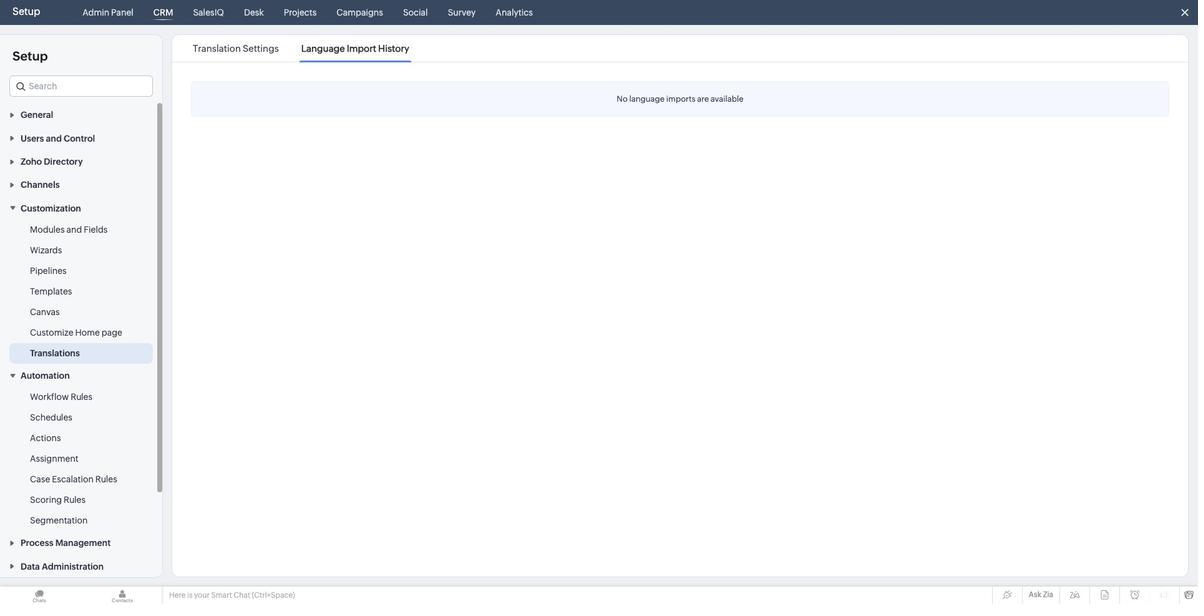 Task type: locate. For each thing, give the bounding box(es) containing it.
campaigns
[[337, 7, 383, 17]]

analytics link
[[491, 0, 538, 25]]

smart
[[211, 591, 232, 600]]

projects link
[[279, 0, 322, 25]]

here
[[169, 591, 186, 600]]

chat
[[234, 591, 250, 600]]

is
[[187, 591, 193, 600]]

crm link
[[149, 0, 178, 25]]

admin panel
[[83, 7, 134, 17]]

survey
[[448, 7, 476, 17]]

desk link
[[239, 0, 269, 25]]

setup
[[12, 6, 40, 17]]

your
[[194, 591, 210, 600]]

contacts image
[[83, 587, 162, 604]]

ask zia
[[1029, 591, 1054, 599]]

projects
[[284, 7, 317, 17]]



Task type: vqa. For each thing, say whether or not it's contained in the screenshot.
CONFIGURE SETTINGS icon on the right top of the page
no



Task type: describe. For each thing, give the bounding box(es) containing it.
ask
[[1029, 591, 1042, 599]]

panel
[[111, 7, 134, 17]]

crm
[[154, 7, 173, 17]]

(ctrl+space)
[[252, 591, 295, 600]]

desk
[[244, 7, 264, 17]]

zia
[[1044, 591, 1054, 599]]

salesiq
[[193, 7, 224, 17]]

admin
[[83, 7, 109, 17]]

analytics
[[496, 7, 533, 17]]

social link
[[398, 0, 433, 25]]

survey link
[[443, 0, 481, 25]]

here is your smart chat (ctrl+space)
[[169, 591, 295, 600]]

social
[[403, 7, 428, 17]]

campaigns link
[[332, 0, 388, 25]]

chats image
[[0, 587, 79, 604]]

admin panel link
[[78, 0, 139, 25]]

salesiq link
[[188, 0, 229, 25]]



